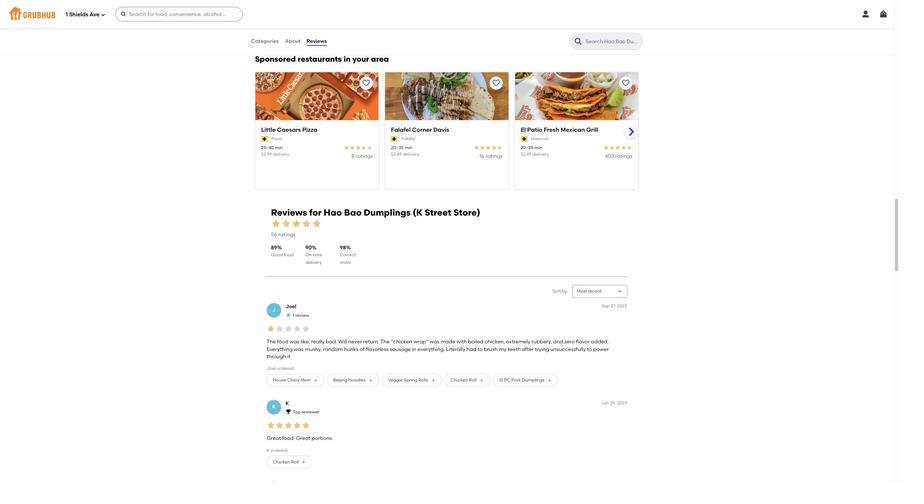 Task type: describe. For each thing, give the bounding box(es) containing it.
reviews for hao bao dumplings (k street store)
[[271, 208, 481, 218]]

food inside 89 good food
[[284, 253, 294, 258]]

2 great from the left
[[296, 436, 311, 442]]

with
[[457, 339, 467, 345]]

ratings for falafel corner davis
[[486, 153, 503, 159]]

house
[[273, 378, 286, 383]]

sponsored
[[255, 55, 296, 64]]

reviews button
[[306, 28, 327, 55]]

403 ratings
[[605, 153, 633, 159]]

save this restaurant button for falafel corner davis
[[490, 77, 503, 90]]

delivery for patio
[[533, 152, 549, 157]]

$2.99
[[261, 152, 272, 157]]

falafel for falafel corner davis
[[391, 127, 411, 134]]

2023 for the food was like, really bad. will never return. the "chicken wrap" was made with boiled chicken, extremely rubbery, and zero flavor added. everything was mushy, random hunks of flavorless sausage in everything. literally had to brush my teeth after trying unsuccessfully to power through it
[[617, 304, 627, 309]]

the food was like, really bad. will never return. the "chicken wrap" was made with boiled chicken, extremely rubbery, and zero flavor added. everything was mushy, random hunks of flavorless sausage in everything. literally had to brush my teeth after trying unsuccessfully to power through it
[[267, 339, 609, 360]]

joel for joel
[[286, 304, 296, 310]]

it
[[288, 354, 291, 360]]

my
[[499, 347, 507, 353]]

teeth
[[508, 347, 521, 353]]

k ordered:
[[267, 448, 289, 453]]

56 ratings
[[271, 232, 296, 238]]

0 horizontal spatial svg image
[[101, 13, 105, 17]]

ratings for little caesars pizza
[[356, 153, 373, 159]]

bad.
[[326, 339, 337, 345]]

reviews for reviews
[[307, 38, 327, 44]]

joel for joel ordered:
[[267, 366, 276, 372]]

never
[[348, 339, 362, 345]]

pork
[[512, 378, 521, 383]]

1 vertical spatial mexican
[[531, 136, 549, 141]]

el patio fresh mexican grill
[[521, 127, 598, 134]]

el
[[521, 127, 526, 134]]

25–40
[[261, 146, 274, 151]]

veggie
[[388, 378, 403, 383]]

brush
[[484, 347, 498, 353]]

89 good food
[[271, 245, 294, 258]]

roll for plus icon under 'great food.  great portions.'
[[291, 460, 299, 465]]

street
[[425, 208, 452, 218]]

plus icon image for 12 pc pork dumplings button
[[548, 379, 552, 383]]

flavorless
[[366, 347, 389, 353]]

little
[[261, 127, 276, 134]]

chicken,
[[485, 339, 505, 345]]

shields
[[69, 11, 88, 18]]

1 review
[[293, 313, 309, 318]]

j
[[272, 308, 276, 314]]

16
[[480, 153, 485, 159]]

little caesars pizza link
[[261, 126, 373, 134]]

2 horizontal spatial k
[[286, 401, 289, 407]]

1 for 1 shields ave
[[66, 11, 68, 18]]

beijing noodles
[[333, 378, 366, 383]]

mushy,
[[305, 347, 322, 353]]

had
[[467, 347, 477, 353]]

review
[[296, 313, 309, 318]]

hunks
[[344, 347, 359, 353]]

food inside the food was like, really bad. will never return. the "chicken wrap" was made with boiled chicken, extremely rubbery, and zero flavor added. everything was mushy, random hunks of flavorless sausage in everything. literally had to brush my teeth after trying unsuccessfully to power through it
[[277, 339, 289, 345]]

joel ordered:
[[267, 366, 295, 372]]

min for caesars
[[275, 146, 283, 151]]

subscription pass image for falafel
[[391, 136, 399, 142]]

power
[[594, 347, 609, 353]]

main navigation navigation
[[0, 0, 894, 28]]

sausage
[[390, 347, 411, 353]]

extremely
[[507, 339, 531, 345]]

save this restaurant image for el patio fresh mexican grill
[[622, 79, 631, 88]]

was left the like,
[[290, 339, 300, 345]]

save this restaurant button for little caesars pizza
[[360, 77, 373, 90]]

chicken roll for plus icon under 'great food.  great portions.'
[[273, 460, 299, 465]]

save this restaurant image
[[362, 79, 371, 88]]

trophy icon image
[[286, 409, 291, 415]]

0 horizontal spatial in
[[344, 55, 351, 64]]

portions.
[[312, 436, 333, 442]]

falafel corner davis
[[391, 127, 449, 134]]

jun 29, 2023
[[601, 401, 627, 406]]

reviewer
[[302, 410, 320, 415]]

recent
[[588, 289, 602, 294]]

rubbery,
[[532, 339, 552, 345]]

beijing
[[333, 378, 347, 383]]

2 horizontal spatial svg image
[[880, 10, 888, 19]]

beijing noodles button
[[327, 374, 379, 387]]

reviews for reviews for hao bao dumplings (k street store)
[[271, 208, 307, 218]]

min for corner
[[405, 146, 413, 151]]

fresh
[[544, 127, 560, 134]]

veggie spring rolls button
[[382, 374, 442, 387]]

was down the like,
[[294, 347, 304, 353]]

for
[[309, 208, 322, 218]]

12 pc pork dumplings button
[[493, 374, 558, 387]]

veggie spring rolls
[[388, 378, 428, 383]]

ratings right 56
[[278, 232, 296, 238]]

wrap"
[[414, 339, 429, 345]]

0 horizontal spatial k
[[267, 448, 270, 453]]

plus icon image for beijing noodles button
[[369, 379, 373, 383]]

made
[[441, 339, 455, 345]]

zero
[[565, 339, 575, 345]]

delivery inside 90 on time delivery
[[306, 260, 322, 265]]

save this restaurant button for el patio fresh mexican grill
[[620, 77, 633, 90]]

little caesars pizza logo image
[[256, 72, 379, 133]]

was up everything.
[[430, 339, 440, 345]]

literally
[[446, 347, 466, 353]]

return.
[[363, 339, 380, 345]]

save this restaurant image for falafel corner davis
[[492, 79, 501, 88]]

8
[[352, 153, 355, 159]]

0 vertical spatial dumplings
[[364, 208, 411, 218]]

categories
[[251, 38, 279, 44]]

food.
[[282, 436, 295, 442]]

8 ratings
[[352, 153, 373, 159]]

hao
[[324, 208, 342, 218]]

and
[[554, 339, 563, 345]]

dumplings inside button
[[522, 378, 545, 383]]

89
[[271, 245, 277, 251]]

categories button
[[251, 28, 279, 55]]

house chow mein
[[273, 378, 311, 383]]

$2.49 for el
[[521, 152, 532, 157]]



Task type: locate. For each thing, give the bounding box(es) containing it.
1 save this restaurant button from the left
[[360, 77, 373, 90]]

27,
[[611, 304, 616, 309]]

roll for plus icon to the left of 12
[[469, 378, 477, 383]]

chicken down literally
[[451, 378, 468, 383]]

plus icon image right mein
[[314, 379, 318, 383]]

chicken roll for plus icon to the left of 12
[[451, 378, 477, 383]]

0 vertical spatial chicken roll button
[[445, 374, 490, 387]]

1 great from the left
[[267, 436, 281, 442]]

chicken roll down 'k ordered:'
[[273, 460, 299, 465]]

1 inside main navigation "navigation"
[[66, 11, 68, 18]]

20–35 min $2.49 delivery for patio
[[521, 146, 549, 157]]

ordered: for food
[[277, 366, 295, 372]]

in down the wrap"
[[412, 347, 417, 353]]

food right good
[[284, 253, 294, 258]]

1 horizontal spatial pizza
[[303, 127, 318, 134]]

2 20–35 min $2.49 delivery from the left
[[521, 146, 549, 157]]

0 horizontal spatial chicken
[[273, 460, 290, 465]]

0 vertical spatial chicken roll
[[451, 378, 477, 383]]

20–35 for el
[[521, 146, 534, 151]]

1 horizontal spatial roll
[[469, 378, 477, 383]]

corner
[[412, 127, 432, 134]]

will
[[338, 339, 347, 345]]

chicken roll button down 'k ordered:'
[[267, 456, 312, 469]]

in left your
[[344, 55, 351, 64]]

reviews inside button
[[307, 38, 327, 44]]

1 horizontal spatial mexican
[[561, 127, 585, 134]]

k left trophy icon
[[272, 404, 276, 410]]

2 the from the left
[[381, 339, 390, 345]]

most recent
[[577, 289, 602, 294]]

in inside the food was like, really bad. will never return. the "chicken wrap" was made with boiled chicken, extremely rubbery, and zero flavor added. everything was mushy, random hunks of flavorless sausage in everything. literally had to brush my teeth after trying unsuccessfully to power through it
[[412, 347, 417, 353]]

Search Hao Bao Dumplings (K Street Store) search field
[[585, 38, 641, 45]]

1 $2.49 from the left
[[391, 152, 402, 157]]

0 vertical spatial 1
[[66, 11, 68, 18]]

mexican left grill
[[561, 127, 585, 134]]

boiled
[[468, 339, 484, 345]]

1 vertical spatial falafel
[[401, 136, 416, 141]]

falafel left corner
[[391, 127, 411, 134]]

flavor
[[576, 339, 590, 345]]

pizza
[[303, 127, 318, 134], [272, 136, 282, 141]]

1 horizontal spatial 20–35
[[521, 146, 534, 151]]

0 horizontal spatial 1
[[66, 11, 68, 18]]

in
[[344, 55, 351, 64], [412, 347, 417, 353]]

min right the 25–40
[[275, 146, 283, 151]]

3 min from the left
[[535, 146, 543, 151]]

area
[[371, 55, 389, 64]]

2 save this restaurant image from the left
[[622, 79, 631, 88]]

delivery for caesars
[[273, 152, 289, 157]]

el patio fresh mexican grill logo image
[[515, 72, 639, 133]]

roll
[[469, 378, 477, 383], [291, 460, 299, 465]]

1 vertical spatial chicken
[[273, 460, 290, 465]]

1 horizontal spatial save this restaurant button
[[490, 77, 503, 90]]

0 horizontal spatial 20–35
[[391, 146, 404, 151]]

rolls
[[419, 378, 428, 383]]

to down flavor
[[587, 347, 592, 353]]

1 subscription pass image from the left
[[261, 136, 269, 142]]

1 horizontal spatial chicken
[[451, 378, 468, 383]]

save this restaurant button
[[360, 77, 373, 90], [490, 77, 503, 90], [620, 77, 633, 90]]

2 save this restaurant button from the left
[[490, 77, 503, 90]]

mexican down the patio
[[531, 136, 549, 141]]

min down falafel corner davis
[[405, 146, 413, 151]]

dumplings left (k
[[364, 208, 411, 218]]

great food.  great portions.
[[267, 436, 333, 442]]

chicken roll button
[[445, 374, 490, 387], [267, 456, 312, 469]]

0 horizontal spatial save this restaurant button
[[360, 77, 373, 90]]

great up 'k ordered:'
[[267, 436, 281, 442]]

pizza down 'little'
[[272, 136, 282, 141]]

min inside 25–40 min $2.99 delivery
[[275, 146, 283, 151]]

1 vertical spatial reviews
[[271, 208, 307, 218]]

svg image
[[880, 10, 888, 19], [121, 11, 126, 17], [101, 13, 105, 17]]

98
[[340, 245, 346, 251]]

after
[[522, 347, 534, 353]]

the up the everything
[[267, 339, 276, 345]]

ratings right 403
[[616, 153, 633, 159]]

0 vertical spatial ordered:
[[277, 366, 295, 372]]

dumplings right pork at the right of page
[[522, 378, 545, 383]]

k down 'great food.  great portions.'
[[267, 448, 270, 453]]

Search for food, convenience, alcohol... search field
[[116, 7, 243, 21]]

$2.49 down subscription pass image
[[521, 152, 532, 157]]

29,
[[610, 401, 616, 406]]

1 vertical spatial roll
[[291, 460, 299, 465]]

chicken roll button down had
[[445, 374, 490, 387]]

0 vertical spatial joel
[[286, 304, 296, 310]]

1 2023 from the top
[[617, 304, 627, 309]]

0 horizontal spatial great
[[267, 436, 281, 442]]

k
[[286, 401, 289, 407], [272, 404, 276, 410], [267, 448, 270, 453]]

12 pc pork dumplings
[[499, 378, 545, 383]]

delivery right the $2.99
[[273, 152, 289, 157]]

1 save this restaurant image from the left
[[492, 79, 501, 88]]

3 save this restaurant button from the left
[[620, 77, 633, 90]]

plus icon image for veggie spring rolls button
[[431, 379, 436, 383]]

1 horizontal spatial joel
[[286, 304, 296, 310]]

delivery down the patio
[[533, 152, 549, 157]]

2023
[[617, 304, 627, 309], [617, 401, 627, 406]]

sort by:
[[553, 289, 568, 294]]

0 horizontal spatial mexican
[[531, 136, 549, 141]]

min for patio
[[535, 146, 543, 151]]

roll down 'great food.  great portions.'
[[291, 460, 299, 465]]

ordered: down 'it'
[[277, 366, 295, 372]]

subscription pass image for little
[[261, 136, 269, 142]]

pc
[[504, 378, 511, 383]]

0 horizontal spatial pizza
[[272, 136, 282, 141]]

the up flavorless
[[381, 339, 390, 345]]

1 min from the left
[[275, 146, 283, 151]]

ratings right the 16 at the top
[[486, 153, 503, 159]]

ratings
[[356, 153, 373, 159], [486, 153, 503, 159], [616, 153, 633, 159], [278, 232, 296, 238]]

20–35
[[391, 146, 404, 151], [521, 146, 534, 151]]

random
[[323, 347, 343, 353]]

2023 for great food.  great portions.
[[617, 401, 627, 406]]

star icon image
[[344, 145, 350, 151], [350, 145, 356, 151], [356, 145, 361, 151], [361, 145, 367, 151], [361, 145, 367, 151], [367, 145, 373, 151], [474, 145, 480, 151], [480, 145, 485, 151], [485, 145, 491, 151], [491, 145, 497, 151], [497, 145, 503, 151], [497, 145, 503, 151], [604, 145, 610, 151], [610, 145, 615, 151], [615, 145, 621, 151], [621, 145, 627, 151], [627, 145, 633, 151], [627, 145, 633, 151], [271, 219, 281, 229], [281, 219, 291, 229], [291, 219, 302, 229], [302, 219, 312, 229], [312, 219, 322, 229], [286, 312, 291, 318], [267, 325, 275, 334], [275, 325, 284, 334], [284, 325, 293, 334], [293, 325, 302, 334], [302, 325, 310, 334], [267, 422, 275, 430], [275, 422, 284, 430], [284, 422, 293, 430], [293, 422, 302, 430], [302, 422, 310, 430]]

90
[[306, 245, 312, 251]]

0 horizontal spatial save this restaurant image
[[492, 79, 501, 88]]

0 horizontal spatial chicken roll button
[[267, 456, 312, 469]]

1 horizontal spatial k
[[272, 404, 276, 410]]

grill
[[587, 127, 598, 134]]

chow
[[287, 378, 300, 383]]

spring
[[404, 378, 418, 383]]

el patio fresh mexican grill link
[[521, 126, 633, 134]]

1 horizontal spatial 20–35 min $2.49 delivery
[[521, 146, 549, 157]]

top reviewer
[[293, 410, 320, 415]]

plus icon image inside veggie spring rolls button
[[431, 379, 436, 383]]

sort
[[553, 289, 561, 294]]

really
[[311, 339, 325, 345]]

0 vertical spatial roll
[[469, 378, 477, 383]]

1 the from the left
[[267, 339, 276, 345]]

0 vertical spatial 2023
[[617, 304, 627, 309]]

1 vertical spatial joel
[[267, 366, 276, 372]]

plus icon image inside house chow mein button
[[314, 379, 318, 383]]

plus icon image left 12
[[480, 379, 484, 383]]

caesars
[[277, 127, 301, 134]]

reviews up 56 ratings
[[271, 208, 307, 218]]

2 2023 from the top
[[617, 401, 627, 406]]

2023 right 29,
[[617, 401, 627, 406]]

on
[[306, 253, 312, 258]]

1 vertical spatial 2023
[[617, 401, 627, 406]]

subscription pass image up the 25–40
[[261, 136, 269, 142]]

order
[[340, 260, 351, 265]]

k up trophy icon
[[286, 401, 289, 407]]

1 vertical spatial chicken roll button
[[267, 456, 312, 469]]

chicken for plus icon under 'great food.  great portions.'
[[273, 460, 290, 465]]

good
[[271, 253, 283, 258]]

1 vertical spatial in
[[412, 347, 417, 353]]

about button
[[285, 28, 301, 55]]

1 vertical spatial dumplings
[[522, 378, 545, 383]]

chicken
[[451, 378, 468, 383], [273, 460, 290, 465]]

ratings for el patio fresh mexican grill
[[616, 153, 633, 159]]

0 horizontal spatial dumplings
[[364, 208, 411, 218]]

1 horizontal spatial the
[[381, 339, 390, 345]]

delivery for corner
[[403, 152, 419, 157]]

1 shields ave
[[66, 11, 100, 18]]

to down the "boiled"
[[478, 347, 483, 353]]

plus icon image inside beijing noodles button
[[369, 379, 373, 383]]

correct
[[340, 253, 356, 258]]

plus icon image inside 12 pc pork dumplings button
[[548, 379, 552, 383]]

1 horizontal spatial svg image
[[121, 11, 126, 17]]

sponsored restaurants in your area
[[255, 55, 389, 64]]

plus icon image right 12 pc pork dumplings on the right
[[548, 379, 552, 383]]

1 horizontal spatial to
[[587, 347, 592, 353]]

2 horizontal spatial save this restaurant button
[[620, 77, 633, 90]]

subscription pass image
[[261, 136, 269, 142], [391, 136, 399, 142]]

falafel corner davis link
[[391, 126, 503, 134]]

plus icon image
[[314, 379, 318, 383], [369, 379, 373, 383], [431, 379, 436, 383], [480, 379, 484, 383], [548, 379, 552, 383], [302, 460, 306, 465]]

like,
[[301, 339, 310, 345]]

20–35 min $2.49 delivery down subscription pass image
[[521, 146, 549, 157]]

0 vertical spatial in
[[344, 55, 351, 64]]

1 horizontal spatial dumplings
[[522, 378, 545, 383]]

joel up 1 review
[[286, 304, 296, 310]]

20–35 min $2.49 delivery down falafel corner davis
[[391, 146, 419, 157]]

0 horizontal spatial min
[[275, 146, 283, 151]]

ordered: down food.
[[271, 448, 289, 453]]

1 vertical spatial pizza
[[272, 136, 282, 141]]

plus icon image down 'great food.  great portions.'
[[302, 460, 306, 465]]

$2.49 for falafel
[[391, 152, 402, 157]]

16 ratings
[[480, 153, 503, 159]]

reviews up restaurants on the left top of page
[[307, 38, 327, 44]]

0 vertical spatial mexican
[[561, 127, 585, 134]]

plus icon image right rolls
[[431, 379, 436, 383]]

joel down through
[[267, 366, 276, 372]]

1 horizontal spatial 1
[[293, 313, 295, 318]]

save this restaurant image
[[492, 79, 501, 88], [622, 79, 631, 88]]

ratings right 8
[[356, 153, 373, 159]]

403
[[605, 153, 614, 159]]

1 horizontal spatial $2.49
[[521, 152, 532, 157]]

1 20–35 from the left
[[391, 146, 404, 151]]

the
[[267, 339, 276, 345], [381, 339, 390, 345]]

20–35 down falafel corner davis
[[391, 146, 404, 151]]

delivery down time
[[306, 260, 322, 265]]

0 vertical spatial falafel
[[391, 127, 411, 134]]

through
[[267, 354, 286, 360]]

falafel down falafel corner davis
[[401, 136, 416, 141]]

1 to from the left
[[478, 347, 483, 353]]

everything.
[[418, 347, 445, 353]]

2023 right 27,
[[617, 304, 627, 309]]

1 vertical spatial ordered:
[[271, 448, 289, 453]]

unsuccessfully
[[551, 347, 586, 353]]

roll left 12
[[469, 378, 477, 383]]

1 left review
[[293, 313, 295, 318]]

20–35 min $2.49 delivery for corner
[[391, 146, 419, 157]]

1 left shields
[[66, 11, 68, 18]]

subscription pass image
[[521, 136, 528, 142]]

1 horizontal spatial subscription pass image
[[391, 136, 399, 142]]

sep 27, 2023
[[602, 304, 627, 309]]

svg image
[[862, 10, 870, 19]]

2 to from the left
[[587, 347, 592, 353]]

caret down icon image
[[617, 289, 623, 295]]

90 on time delivery
[[306, 245, 322, 265]]

trying
[[535, 347, 549, 353]]

0 horizontal spatial chicken roll
[[273, 460, 299, 465]]

20–35 down subscription pass image
[[521, 146, 534, 151]]

plus icon image right noodles on the left bottom of the page
[[369, 379, 373, 383]]

1 for 1 review
[[293, 313, 295, 318]]

0 horizontal spatial to
[[478, 347, 483, 353]]

1 vertical spatial food
[[277, 339, 289, 345]]

20–35 for falafel
[[391, 146, 404, 151]]

12
[[499, 378, 503, 383]]

plus icon image for house chow mein button
[[314, 379, 318, 383]]

0 horizontal spatial roll
[[291, 460, 299, 465]]

$2.49 down falafel corner davis
[[391, 152, 402, 157]]

2 20–35 from the left
[[521, 146, 534, 151]]

falafel for falafel
[[401, 136, 416, 141]]

house chow mein button
[[267, 374, 324, 387]]

chicken roll down had
[[451, 378, 477, 383]]

great right food.
[[296, 436, 311, 442]]

56
[[271, 232, 277, 238]]

1
[[66, 11, 68, 18], [293, 313, 295, 318]]

pizza right caesars
[[303, 127, 318, 134]]

chicken down 'k ordered:'
[[273, 460, 290, 465]]

0 vertical spatial chicken
[[451, 378, 468, 383]]

jun
[[601, 401, 609, 406]]

chicken for plus icon to the left of 12
[[451, 378, 468, 383]]

0 vertical spatial pizza
[[303, 127, 318, 134]]

0 horizontal spatial $2.49
[[391, 152, 402, 157]]

by:
[[562, 289, 568, 294]]

0 horizontal spatial 20–35 min $2.49 delivery
[[391, 146, 419, 157]]

1 20–35 min $2.49 delivery from the left
[[391, 146, 419, 157]]

added.
[[591, 339, 609, 345]]

store)
[[454, 208, 481, 218]]

food up the everything
[[277, 339, 289, 345]]

search icon image
[[574, 37, 583, 46]]

0 vertical spatial food
[[284, 253, 294, 258]]

Sort by: field
[[577, 289, 602, 295]]

joel
[[286, 304, 296, 310], [267, 366, 276, 372]]

1 horizontal spatial save this restaurant image
[[622, 79, 631, 88]]

0 vertical spatial reviews
[[307, 38, 327, 44]]

ordered: for food.
[[271, 448, 289, 453]]

1 vertical spatial chicken roll
[[273, 460, 299, 465]]

falafel corner davis logo image
[[385, 72, 509, 133]]

2 min from the left
[[405, 146, 413, 151]]

noodles
[[348, 378, 366, 383]]

min down the patio
[[535, 146, 543, 151]]

1 horizontal spatial in
[[412, 347, 417, 353]]

2 $2.49 from the left
[[521, 152, 532, 157]]

delivery down falafel corner davis
[[403, 152, 419, 157]]

1 horizontal spatial chicken roll
[[451, 378, 477, 383]]

0 horizontal spatial the
[[267, 339, 276, 345]]

of
[[360, 347, 365, 353]]

0 horizontal spatial joel
[[267, 366, 276, 372]]

2 horizontal spatial min
[[535, 146, 543, 151]]

1 horizontal spatial chicken roll button
[[445, 374, 490, 387]]

your
[[353, 55, 369, 64]]

25–40 min $2.99 delivery
[[261, 146, 289, 157]]

0 horizontal spatial subscription pass image
[[261, 136, 269, 142]]

delivery inside 25–40 min $2.99 delivery
[[273, 152, 289, 157]]

1 vertical spatial 1
[[293, 313, 295, 318]]

1 horizontal spatial min
[[405, 146, 413, 151]]

1 horizontal spatial great
[[296, 436, 311, 442]]

sep
[[602, 304, 610, 309]]

subscription pass image down falafel corner davis
[[391, 136, 399, 142]]

falafel
[[391, 127, 411, 134], [401, 136, 416, 141]]

2 subscription pass image from the left
[[391, 136, 399, 142]]



Task type: vqa. For each thing, say whether or not it's contained in the screenshot.
BABY
no



